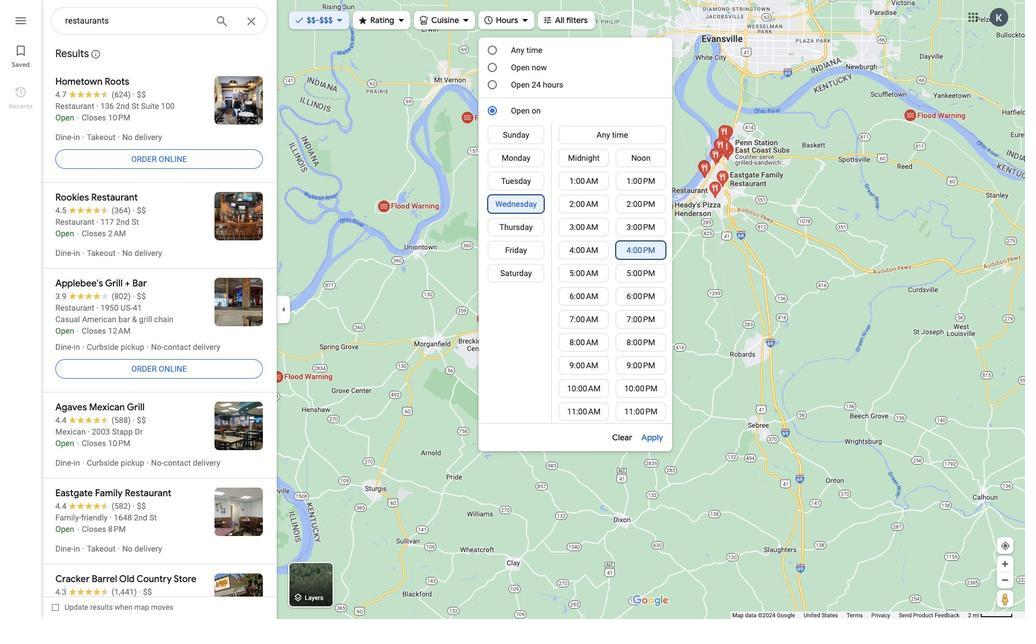 Task type: locate. For each thing, give the bounding box(es) containing it.
10:00 PM radio
[[623, 383, 659, 394]]

2 order online from the top
[[131, 364, 187, 374]]

results
[[90, 603, 113, 612]]

sunday
[[503, 130, 529, 140]]

0 vertical spatial open
[[511, 63, 530, 72]]

Wednesday radio
[[495, 198, 537, 210]]

2 order from the top
[[131, 364, 157, 374]]

0 horizontal spatial any
[[511, 46, 525, 55]]

Any time radio
[[566, 129, 659, 141]]

5:00 pm
[[627, 269, 655, 278]]

mi
[[973, 612, 979, 619]]

open left now
[[511, 63, 530, 72]]

Update results when map moves checkbox
[[52, 600, 173, 615]]

0 vertical spatial order online link
[[55, 145, 263, 173]]

2 mi
[[968, 612, 979, 619]]

rating
[[370, 15, 394, 25]]

any time up open now
[[511, 46, 542, 55]]

8:00 am
[[569, 338, 598, 347]]

6:00 am
[[569, 292, 598, 301]]

layers
[[305, 595, 323, 602]]

11:00 PM radio
[[623, 406, 659, 417]]

2 open from the top
[[511, 80, 530, 89]]

open for open 24 hours
[[511, 80, 530, 89]]

11:00 pm
[[624, 407, 658, 416]]

0 vertical spatial online
[[159, 155, 187, 164]]

update
[[65, 603, 88, 612]]

wednesday
[[495, 199, 537, 209]]

any
[[511, 46, 525, 55], [597, 130, 610, 140]]

open
[[511, 63, 530, 72], [511, 80, 530, 89], [511, 106, 530, 115]]

order online for second order online link from the top of the results for restaurants feed at the left
[[131, 364, 187, 374]]

6:00 AM radio
[[566, 291, 602, 302]]

now
[[532, 63, 547, 72]]

noon
[[631, 153, 651, 163]]

1 vertical spatial any time
[[597, 130, 628, 140]]

1 vertical spatial order
[[131, 364, 157, 374]]

4:00 AM radio
[[566, 244, 602, 256]]

any up midnight option
[[597, 130, 610, 140]]

$$-$$$
[[307, 15, 333, 25]]

online
[[159, 155, 187, 164], [159, 364, 187, 374]]

privacy button
[[872, 612, 890, 619]]

order
[[131, 155, 157, 164], [131, 364, 157, 374]]

1 horizontal spatial time
[[612, 130, 628, 140]]

Tuesday radio
[[495, 175, 537, 187]]

monday
[[502, 153, 531, 163]]

7:00 AM radio
[[566, 314, 602, 325]]

order online
[[131, 155, 187, 164], [131, 364, 187, 374]]

data
[[745, 612, 757, 619]]

menu containing any time
[[479, 42, 673, 424]]

1 vertical spatial online
[[159, 364, 187, 374]]

order online link
[[55, 145, 263, 173], [55, 355, 263, 383]]


[[215, 13, 229, 29]]

all
[[555, 15, 565, 25]]

1:00 AM radio
[[566, 175, 602, 187]]

1 horizontal spatial any time
[[597, 130, 628, 140]]

cuisine
[[431, 15, 459, 25]]

4:00 pm
[[627, 246, 655, 255]]

order online for 2nd order online link from the bottom
[[131, 155, 187, 164]]

 all filters
[[542, 14, 588, 26]]

Friday radio
[[495, 244, 537, 256]]

1 vertical spatial time
[[612, 130, 628, 140]]

show your location image
[[1000, 541, 1011, 551]]

united states
[[804, 612, 838, 619]]

1 order online from the top
[[131, 155, 187, 164]]

open left 24
[[511, 80, 530, 89]]

10:00 pm
[[624, 384, 658, 393]]

3 open from the top
[[511, 106, 530, 115]]

midnight
[[568, 153, 600, 163]]

map
[[732, 612, 744, 619]]

11:00 am
[[567, 407, 601, 416]]

1 open from the top
[[511, 63, 530, 72]]

0 vertical spatial order online
[[131, 155, 187, 164]]

0 horizontal spatial any time
[[511, 46, 542, 55]]

open left on
[[511, 106, 530, 115]]

4:00 PM radio
[[623, 244, 659, 256]]

footer containing map data ©2024 google
[[732, 612, 968, 619]]

send product feedback button
[[899, 612, 960, 619]]

11:00 AM radio
[[566, 406, 602, 417]]

dialog containing clear
[[479, 42, 673, 445]]

dialog
[[479, 42, 673, 445]]

friday
[[505, 246, 527, 255]]

map data ©2024 google
[[732, 612, 795, 619]]

feedback
[[935, 612, 960, 619]]

list
[[0, 0, 42, 619]]

filters
[[566, 15, 588, 25]]

0 vertical spatial time
[[527, 46, 542, 55]]

clear
[[612, 432, 632, 443]]

zoom out image
[[1001, 576, 1010, 585]]

saved
[[12, 61, 30, 69]]

 rating
[[358, 14, 394, 26]]

terms
[[847, 612, 863, 619]]

1 vertical spatial order online
[[131, 364, 187, 374]]

Any time radio
[[488, 46, 497, 55]]

1:00 am
[[569, 176, 598, 186]]

learn more about legal disclosure regarding public reviews on google maps image
[[91, 49, 101, 59]]

8:00 pm
[[627, 338, 655, 347]]

3:00 pm
[[627, 223, 655, 232]]

 hours
[[483, 14, 518, 26]]

menu
[[479, 42, 673, 424]]

10:00 AM radio
[[566, 383, 602, 394]]

results for restaurants feed
[[42, 40, 277, 619]]

2 vertical spatial open
[[511, 106, 530, 115]]

product
[[913, 612, 933, 619]]

united states button
[[804, 612, 838, 619]]

None field
[[65, 14, 206, 28]]

time
[[527, 46, 542, 55], [612, 130, 628, 140]]

open 24 hours
[[511, 80, 563, 89]]

5:00 AM radio
[[566, 268, 602, 279]]

1 vertical spatial order online link
[[55, 355, 263, 383]]

none field inside restaurants field
[[65, 14, 206, 28]]

footer
[[732, 612, 968, 619]]

order for second order online link from the top of the results for restaurants feed at the left
[[131, 364, 157, 374]]

time up now
[[527, 46, 542, 55]]

1 horizontal spatial any
[[597, 130, 610, 140]]

9:00 pm
[[627, 361, 655, 370]]

9:00 am
[[569, 361, 598, 370]]

time up noon 'option'
[[612, 130, 628, 140]]

1 order from the top
[[131, 155, 157, 164]]

1 vertical spatial any
[[597, 130, 610, 140]]

time inside option
[[612, 130, 628, 140]]

apply
[[642, 432, 663, 443]]

any time inside option
[[597, 130, 628, 140]]

open on
[[511, 106, 541, 115]]

any time up midnight option
[[597, 130, 628, 140]]

any up open now
[[511, 46, 525, 55]]

open for open now
[[511, 63, 530, 72]]

1:00 PM radio
[[623, 175, 659, 187]]

menu image
[[14, 14, 28, 28]]

any time
[[511, 46, 542, 55], [597, 130, 628, 140]]

0 vertical spatial order
[[131, 155, 157, 164]]

1 vertical spatial open
[[511, 80, 530, 89]]



Task type: vqa. For each thing, say whether or not it's contained in the screenshot.
, in Layover (1 Of 2) Is A 3 Hr 20 Min Overnight Layover At Dallas/Fort Worth International Airport In Dallas. Layover (2 Of 2) Is A 1 Hr 19 Min Layover At Harry Reid International Airport In Las Vegas. element
no



Task type: describe. For each thing, give the bounding box(es) containing it.
8:00 PM radio
[[623, 337, 659, 348]]


[[483, 14, 494, 26]]

6:00 pm
[[627, 292, 655, 301]]

 layers
[[293, 592, 323, 604]]

Open on radio
[[488, 106, 497, 115]]

menu inside google maps element
[[479, 42, 673, 424]]

list containing saved
[[0, 0, 42, 619]]

restaurants field
[[51, 7, 268, 39]]

recents button
[[0, 81, 42, 113]]

3:00 PM radio
[[623, 221, 659, 233]]

clear button
[[612, 431, 642, 445]]

map
[[134, 603, 149, 612]]

2:00 am
[[569, 199, 598, 209]]

terms button
[[847, 612, 863, 619]]

5:00 am
[[569, 269, 598, 278]]

Thursday radio
[[495, 221, 537, 233]]

on
[[532, 106, 541, 115]]

states
[[822, 612, 838, 619]]

Saturday radio
[[495, 268, 537, 279]]


[[358, 14, 368, 26]]

2 online from the top
[[159, 364, 187, 374]]

thursday
[[499, 223, 533, 232]]

united
[[804, 612, 820, 619]]

5:00 PM radio
[[623, 268, 659, 279]]

dialog inside google maps element
[[479, 42, 673, 445]]

1 order online link from the top
[[55, 145, 263, 173]]

2:00 AM radio
[[566, 198, 602, 210]]

©2024
[[758, 612, 776, 619]]

3:00 am
[[569, 223, 598, 232]]

6:00 PM radio
[[623, 291, 659, 302]]

7:00 pm
[[627, 315, 655, 324]]

Open now radio
[[488, 63, 497, 72]]

footer inside google maps element
[[732, 612, 968, 619]]

0 vertical spatial any
[[511, 46, 525, 55]]

Monday radio
[[495, 152, 537, 164]]


[[293, 592, 303, 604]]

cuisine button
[[414, 7, 475, 33]]

results
[[55, 47, 89, 61]]

3:00 AM radio
[[566, 221, 602, 233]]

 button
[[208, 7, 236, 39]]

saved button
[[0, 39, 42, 71]]

4:00 am
[[569, 246, 598, 255]]

Open 24 hours radio
[[488, 80, 497, 89]]

google maps element
[[0, 0, 1025, 619]]

$$-
[[307, 15, 319, 25]]

hours
[[543, 80, 563, 89]]

show street view coverage image
[[997, 590, 1014, 608]]

any inside any time option
[[597, 130, 610, 140]]

$$-$$$ button
[[289, 7, 350, 33]]

0 vertical spatial any time
[[511, 46, 542, 55]]

2 order online link from the top
[[55, 355, 263, 383]]

send
[[899, 612, 912, 619]]

google
[[777, 612, 795, 619]]

1:00 pm
[[627, 176, 655, 186]]

collapse side panel image
[[277, 303, 290, 316]]

send product feedback
[[899, 612, 960, 619]]

0 horizontal spatial time
[[527, 46, 542, 55]]

10:00 am
[[567, 384, 601, 393]]

2 mi button
[[968, 612, 1013, 619]]

google account: kendall parks  
(kendallparks02@gmail.com) image
[[990, 8, 1008, 26]]

open now
[[511, 63, 547, 72]]

order for 2nd order online link from the bottom
[[131, 155, 157, 164]]

recents
[[9, 102, 33, 110]]

1 online from the top
[[159, 155, 187, 164]]

9:00 AM radio
[[566, 360, 602, 371]]

2:00 pm
[[627, 199, 655, 209]]

7:00 am
[[569, 315, 598, 324]]

9:00 PM radio
[[623, 360, 659, 371]]

saturday
[[500, 269, 532, 278]]

hours
[[496, 15, 518, 25]]


[[542, 14, 553, 26]]

zoom in image
[[1001, 560, 1010, 569]]

moves
[[151, 603, 173, 612]]

$$$
[[319, 15, 333, 25]]

Sunday radio
[[495, 129, 537, 141]]

8:00 AM radio
[[566, 337, 602, 348]]

tuesday
[[501, 176, 531, 186]]

24
[[532, 80, 541, 89]]

 search field
[[51, 7, 268, 39]]

privacy
[[872, 612, 890, 619]]

apply button
[[642, 431, 663, 445]]

open for open on
[[511, 106, 530, 115]]

Noon radio
[[623, 152, 659, 164]]

update results when map moves
[[65, 603, 173, 612]]

Midnight radio
[[566, 152, 602, 164]]

2
[[968, 612, 971, 619]]

7:00 PM radio
[[623, 314, 659, 325]]

when
[[115, 603, 133, 612]]

2:00 PM radio
[[623, 198, 659, 210]]



